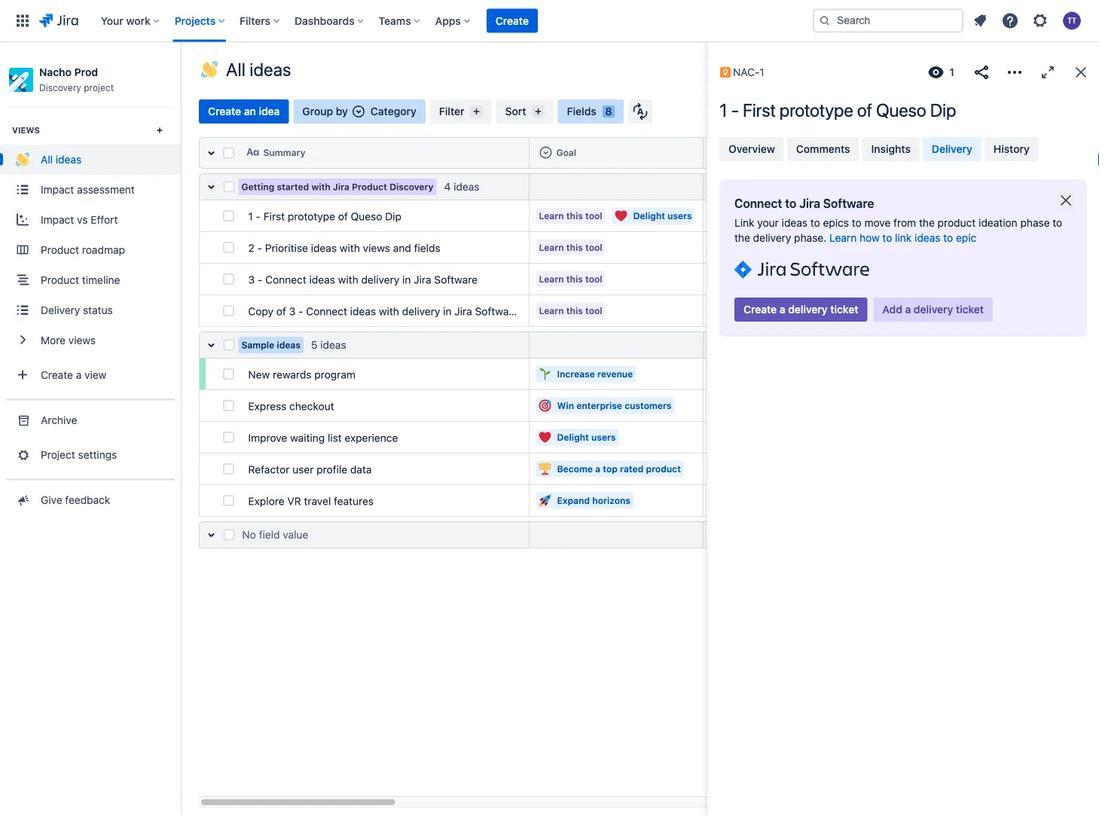 Task type: vqa. For each thing, say whether or not it's contained in the screenshot.
rightmost 'product'
yes



Task type: locate. For each thing, give the bounding box(es) containing it.
0 vertical spatial 1 - first prototype of queso dip
[[719, 99, 956, 121]]

this for 3 - connect ideas with delivery in jira software
[[566, 274, 583, 284]]

ideas inside group
[[56, 153, 82, 165]]

a for become a top rated product
[[595, 464, 601, 474]]

1 learn this tool from the top
[[539, 211, 602, 221]]

filter
[[439, 105, 465, 118]]

1 - first prototype of queso dip inside 1 - first prototype of queso dip link
[[248, 210, 402, 223]]

1 inside "popup button"
[[950, 66, 955, 78]]

- up "copy"
[[258, 273, 262, 286]]

:heart: image down goal button on the top of page
[[615, 210, 627, 222]]

1 vertical spatial delivery
[[41, 304, 80, 316]]

work
[[126, 14, 150, 27]]

top
[[603, 464, 618, 474]]

dashboards button
[[290, 9, 370, 33]]

0 vertical spatial impact
[[41, 183, 74, 195]]

views right more
[[68, 334, 96, 346]]

2 this from the top
[[566, 242, 583, 253]]

tool for 3 - connect ideas with delivery in jira software
[[585, 274, 602, 284]]

0 horizontal spatial delight users
[[557, 432, 616, 443]]

0 vertical spatial users
[[668, 211, 692, 221]]

:trophy: image
[[539, 463, 551, 475]]

0 horizontal spatial queso
[[351, 210, 382, 223]]

your profile and settings image
[[1063, 12, 1081, 30]]

product
[[352, 182, 387, 192], [352, 182, 387, 192], [41, 243, 79, 256], [41, 273, 79, 286]]

project
[[84, 82, 114, 93]]

banner
[[0, 0, 1099, 42]]

delivery inside the link your ideas to epics to move from the product ideation phase to the delivery phase.
[[753, 232, 791, 244]]

1 horizontal spatial of
[[338, 210, 348, 223]]

apps
[[435, 14, 461, 27]]

0 horizontal spatial first
[[264, 210, 285, 223]]

prototype up the comments
[[780, 99, 853, 121]]

1 vertical spatial delight users
[[557, 432, 616, 443]]

prod
[[74, 66, 98, 78]]

1 vertical spatial first
[[264, 210, 285, 223]]

product right rated
[[646, 464, 681, 474]]

prioritise
[[265, 242, 308, 254]]

1 horizontal spatial delight users
[[633, 211, 692, 221]]

0 vertical spatial software
[[823, 196, 874, 211]]

0 horizontal spatial delivery
[[41, 304, 80, 316]]

copy
[[248, 305, 274, 318]]

ticket for add a delivery ticket
[[956, 303, 984, 316]]

3 learn this tool from the top
[[539, 274, 602, 284]]

1 vertical spatial the
[[735, 232, 750, 244]]

4
[[444, 180, 451, 193], [444, 180, 451, 193]]

link your ideas to epics to move from the product ideation phase to the delivery phase.
[[735, 217, 1063, 244]]

0 horizontal spatial dip
[[385, 210, 402, 223]]

first down "nac-1"
[[743, 99, 776, 121]]

0 vertical spatial dip
[[930, 99, 956, 121]]

create a delivery ticket button
[[735, 298, 867, 322]]

1 horizontal spatial first
[[743, 99, 776, 121]]

this for copy of 3 - connect ideas with delivery in jira software
[[566, 306, 583, 316]]

ticket left add
[[830, 303, 858, 316]]

collapse all image
[[202, 144, 220, 162]]

1 vertical spatial 1 - first prototype of queso dip
[[248, 210, 402, 223]]

delight up become
[[557, 432, 589, 443]]

- right "copy"
[[298, 305, 303, 318]]

:trophy: image
[[539, 463, 551, 475]]

jira software image
[[735, 258, 869, 282], [735, 258, 869, 282]]

0 horizontal spatial product
[[646, 464, 681, 474]]

3 right "copy"
[[289, 305, 296, 318]]

become a top rated product
[[557, 464, 681, 474]]

0 horizontal spatial of
[[276, 305, 286, 318]]

group
[[302, 105, 333, 118]]

0 vertical spatial 3
[[248, 273, 255, 286]]

1 horizontal spatial delight
[[633, 211, 665, 221]]

sample
[[241, 340, 274, 350]]

goal button
[[535, 141, 697, 165]]

0 vertical spatial all
[[226, 59, 245, 80]]

1 - first prototype of queso dip up the comments
[[719, 99, 956, 121]]

3 down '2' in the top of the page
[[248, 273, 255, 286]]

1 vertical spatial dip
[[385, 210, 402, 223]]

1 vertical spatial :heart: image
[[539, 431, 551, 443]]

product up 'epic'
[[938, 217, 976, 229]]

:heart: image down goal button on the top of page
[[615, 210, 627, 222]]

in
[[402, 273, 411, 286], [443, 305, 452, 318]]

delivery inside button
[[932, 143, 972, 155]]

1 impact from the top
[[41, 183, 74, 195]]

jira image
[[39, 12, 78, 30], [39, 12, 78, 30]]

0 horizontal spatial users
[[591, 432, 616, 443]]

1 vertical spatial all
[[41, 153, 53, 165]]

of up 2 - prioritise ideas with views and fields
[[338, 210, 348, 223]]

views left and on the top left of page
[[363, 242, 390, 254]]

0 horizontal spatial views
[[68, 334, 96, 346]]

1 horizontal spatial the
[[919, 217, 935, 229]]

0 horizontal spatial prototype
[[288, 210, 335, 223]]

0 vertical spatial product
[[938, 217, 976, 229]]

1 button
[[922, 60, 961, 84]]

1 vertical spatial product
[[646, 464, 681, 474]]

1 vertical spatial all ideas
[[41, 153, 82, 165]]

4 ideas
[[444, 180, 480, 193], [444, 180, 480, 193]]

0 horizontal spatial delight
[[557, 432, 589, 443]]

2 ticket from the left
[[956, 303, 984, 316]]

1 horizontal spatial delivery
[[932, 143, 972, 155]]

epics
[[823, 217, 849, 229]]

1 ticket from the left
[[830, 303, 858, 316]]

search image
[[819, 15, 831, 27]]

1 horizontal spatial :heart: image
[[615, 210, 627, 222]]

this for 2 - prioritise ideas with views and fields
[[566, 242, 583, 253]]

more
[[41, 334, 66, 346]]

queso up 2 - prioritise ideas with views and fields
[[351, 210, 382, 223]]

1 vertical spatial views
[[68, 334, 96, 346]]

0 vertical spatial of
[[857, 99, 872, 121]]

dip up and on the top left of page
[[385, 210, 402, 223]]

summary image
[[247, 146, 259, 159]]

1 - first prototype of queso dip up 2 - prioritise ideas with views and fields
[[248, 210, 402, 223]]

0 vertical spatial queso
[[876, 99, 926, 121]]

your
[[757, 217, 779, 229]]

vr
[[287, 495, 301, 507]]

revenue
[[597, 369, 633, 379]]

product timeline link
[[0, 265, 181, 295]]

users left link
[[668, 211, 692, 221]]

1 vertical spatial queso
[[351, 210, 382, 223]]

summary button
[[242, 141, 523, 165]]

field
[[259, 529, 280, 541]]

no field value
[[242, 529, 308, 541]]

current project sidebar image
[[164, 60, 197, 90]]

all up impact assessment
[[41, 153, 53, 165]]

2 impact from the top
[[41, 213, 74, 226]]

queso up the "insights"
[[876, 99, 926, 121]]

the right from at the right top
[[919, 217, 935, 229]]

ideas
[[249, 59, 291, 80], [56, 153, 82, 165], [454, 180, 480, 193], [454, 180, 480, 193], [782, 217, 808, 229], [915, 232, 941, 244], [311, 242, 337, 254], [309, 273, 335, 286], [350, 305, 376, 318], [320, 339, 346, 351], [277, 340, 301, 350]]

users down enterprise
[[591, 432, 616, 443]]

2 tool from the top
[[585, 242, 602, 253]]

create inside popup button
[[41, 368, 73, 381]]

:dart: image
[[539, 400, 551, 412]]

1 horizontal spatial prototype
[[780, 99, 853, 121]]

delight users for topmost :heart: icon
[[633, 211, 692, 221]]

0 vertical spatial prototype
[[780, 99, 853, 121]]

1 vertical spatial impact
[[41, 213, 74, 226]]

1 - first prototype of queso dip link
[[242, 200, 523, 232]]

enterprise
[[577, 400, 622, 411]]

all ideas up impact assessment
[[41, 153, 82, 165]]

add a delivery ticket button
[[873, 298, 993, 322]]

jira
[[333, 182, 350, 192], [333, 182, 350, 192], [799, 196, 820, 211], [414, 273, 431, 286], [455, 305, 472, 318]]

impact up the impact vs effort
[[41, 183, 74, 195]]

0 vertical spatial delivery
[[932, 143, 972, 155]]

create a view
[[41, 368, 107, 381]]

first inside 1 - first prototype of queso dip link
[[264, 210, 285, 223]]

a inside popup button
[[76, 368, 82, 381]]

0 vertical spatial :heart: image
[[615, 210, 627, 222]]

of
[[857, 99, 872, 121], [338, 210, 348, 223], [276, 305, 286, 318]]

create
[[496, 14, 529, 27], [208, 105, 241, 118], [744, 303, 777, 316], [41, 368, 73, 381]]

a for create a view
[[76, 368, 82, 381]]

connect
[[735, 196, 782, 211], [265, 273, 306, 286], [306, 305, 347, 318]]

0 vertical spatial delight users
[[633, 211, 692, 221]]

3 tool from the top
[[585, 274, 602, 284]]

1 horizontal spatial views
[[363, 242, 390, 254]]

first
[[743, 99, 776, 121], [264, 210, 285, 223]]

filters
[[240, 14, 271, 27]]

0 horizontal spatial all
[[41, 153, 53, 165]]

close image
[[1072, 63, 1090, 81]]

:heart: image up :trophy: image
[[539, 431, 551, 443]]

the down link
[[735, 232, 750, 244]]

0 horizontal spatial ticket
[[830, 303, 858, 316]]

fields
[[414, 242, 440, 254]]

increase revenue
[[557, 369, 633, 379]]

0 horizontal spatial in
[[402, 273, 411, 286]]

- right '2' in the top of the page
[[257, 242, 262, 254]]

0 vertical spatial first
[[743, 99, 776, 121]]

0 horizontal spatial all ideas
[[41, 153, 82, 165]]

ticket down 'epic'
[[956, 303, 984, 316]]

all up create an idea
[[226, 59, 245, 80]]

connect up your
[[735, 196, 782, 211]]

delivery left the history
[[932, 143, 972, 155]]

give
[[41, 493, 62, 506]]

nac-
[[733, 66, 760, 78]]

create inside button
[[496, 14, 529, 27]]

impact for impact vs effort
[[41, 213, 74, 226]]

5
[[311, 339, 318, 351]]

getting started with jira product discovery
[[241, 182, 434, 192], [241, 182, 434, 192]]

1 vertical spatial connect
[[265, 273, 306, 286]]

getting
[[241, 182, 274, 192], [241, 182, 274, 192]]

connect down prioritise
[[265, 273, 306, 286]]

started
[[277, 182, 309, 192], [277, 182, 309, 192]]

views
[[363, 242, 390, 254], [68, 334, 96, 346]]

delivery up copy of 3 - connect ideas with delivery in jira software
[[361, 273, 399, 286]]

autosave is enabled image
[[633, 102, 648, 121]]

group
[[0, 106, 181, 399]]

3 - connect ideas with delivery in jira software
[[248, 273, 478, 286]]

nac-1 link
[[718, 63, 775, 81]]

1 vertical spatial of
[[338, 210, 348, 223]]

summary
[[263, 147, 306, 158]]

1 this from the top
[[566, 211, 583, 221]]

add a delivery ticket
[[883, 303, 984, 316]]

close image
[[1057, 191, 1075, 209]]

all ideas inside group
[[41, 153, 82, 165]]

program
[[314, 368, 356, 381]]

1 horizontal spatial product
[[938, 217, 976, 229]]

cell
[[704, 137, 795, 169], [704, 173, 795, 200], [704, 173, 795, 200], [704, 200, 795, 232], [704, 232, 795, 264], [704, 264, 795, 295], [704, 295, 795, 327], [704, 331, 795, 359], [704, 359, 795, 390], [704, 390, 795, 422], [704, 422, 795, 454], [704, 454, 795, 485], [704, 485, 795, 517], [704, 521, 795, 548]]

1 horizontal spatial all
[[226, 59, 245, 80]]

0 horizontal spatial 3
[[248, 273, 255, 286]]

3 this from the top
[[566, 274, 583, 284]]

1 horizontal spatial ticket
[[956, 303, 984, 316]]

tab list containing overview
[[718, 136, 1089, 163]]

:heart: image
[[615, 210, 627, 222], [539, 431, 551, 443]]

0 horizontal spatial :heart: image
[[539, 431, 551, 443]]

learn inside button
[[830, 232, 857, 244]]

:rocket: image
[[539, 495, 551, 507], [539, 495, 551, 507]]

learn this tool for 3 - connect ideas with delivery in jira software
[[539, 274, 602, 284]]

4 tool from the top
[[585, 306, 602, 316]]

of up the "insights"
[[857, 99, 872, 121]]

filters button
[[235, 9, 286, 33]]

filter button
[[430, 99, 492, 124]]

impact left "vs" at the top left of the page
[[41, 213, 74, 226]]

delivery down your
[[753, 232, 791, 244]]

first up prioritise
[[264, 210, 285, 223]]

learn for copy of 3 - connect ideas with delivery in jira software
[[539, 306, 564, 316]]

-
[[731, 99, 739, 121], [256, 210, 261, 223], [257, 242, 262, 254], [258, 273, 262, 286], [298, 305, 303, 318]]

user
[[292, 463, 314, 476]]

4 learn this tool from the top
[[539, 306, 602, 316]]

group by
[[302, 105, 348, 118]]

history
[[994, 143, 1030, 155]]

goal
[[556, 147, 576, 158]]

move
[[865, 217, 891, 229]]

:seedling: image
[[539, 368, 551, 380], [539, 368, 551, 380]]

2 learn this tool from the top
[[539, 242, 602, 253]]

delight down goal button on the top of page
[[633, 211, 665, 221]]

4 this from the top
[[566, 306, 583, 316]]

all ideas
[[226, 59, 291, 80], [41, 153, 82, 165]]

:wave: image
[[201, 61, 218, 78], [201, 61, 218, 78], [16, 153, 29, 166], [16, 153, 29, 166]]

delight
[[633, 211, 665, 221], [557, 432, 589, 443]]

tab list
[[718, 136, 1089, 163]]

all ideas up an
[[226, 59, 291, 80]]

delivery up more
[[41, 304, 80, 316]]

1 horizontal spatial 1 - first prototype of queso dip
[[719, 99, 956, 121]]

prototype up prioritise
[[288, 210, 335, 223]]

project settings
[[41, 448, 117, 461]]

1 horizontal spatial all ideas
[[226, 59, 291, 80]]

connect up 5 ideas
[[306, 305, 347, 318]]

goal image
[[540, 146, 552, 159]]

dip down 1 "popup button"
[[930, 99, 956, 121]]

:heart: image
[[615, 210, 627, 222], [539, 431, 551, 443]]

create a view button
[[0, 360, 181, 390]]

:heart: image up :trophy: image
[[539, 431, 551, 443]]

delivery down the phase.
[[788, 303, 828, 316]]

1 vertical spatial in
[[443, 305, 452, 318]]

- down summary image
[[256, 210, 261, 223]]

1 vertical spatial 3
[[289, 305, 296, 318]]

ticket
[[830, 303, 858, 316], [956, 303, 984, 316]]

assessment
[[77, 183, 135, 195]]

how
[[860, 232, 880, 244]]

delivery inside group
[[41, 304, 80, 316]]

2
[[248, 242, 255, 254]]

delivery for delivery status
[[41, 304, 80, 316]]

0 horizontal spatial 1 - first prototype of queso dip
[[248, 210, 402, 223]]

1 vertical spatial :heart: image
[[539, 431, 551, 443]]

of right "copy"
[[276, 305, 286, 318]]

a
[[780, 303, 785, 316], [905, 303, 911, 316], [76, 368, 82, 381], [595, 464, 601, 474]]

0 vertical spatial the
[[919, 217, 935, 229]]

delivery status link
[[0, 295, 181, 325]]



Task type: describe. For each thing, give the bounding box(es) containing it.
vs
[[77, 213, 88, 226]]

Search field
[[813, 9, 964, 33]]

more views link
[[0, 325, 181, 355]]

link
[[895, 232, 912, 244]]

all inside group
[[41, 153, 53, 165]]

status
[[83, 304, 113, 316]]

your work button
[[96, 9, 166, 33]]

value
[[283, 529, 308, 541]]

0 horizontal spatial :heart: image
[[539, 431, 551, 443]]

copy of 3 - connect ideas with delivery in jira software
[[248, 305, 518, 318]]

delivery down fields
[[402, 305, 440, 318]]

horizons
[[592, 495, 631, 506]]

roadmap
[[82, 243, 125, 256]]

win enterprise customers
[[557, 400, 672, 411]]

discovery inside the "nacho prod discovery project"
[[39, 82, 81, 93]]

tool for copy of 3 - connect ideas with delivery in jira software
[[585, 306, 602, 316]]

1 horizontal spatial queso
[[876, 99, 926, 121]]

8
[[605, 105, 612, 118]]

banner containing your work
[[0, 0, 1099, 42]]

create an idea button
[[199, 99, 289, 124]]

dashboards
[[295, 14, 355, 27]]

history button
[[985, 137, 1039, 161]]

increase
[[557, 369, 595, 379]]

explore vr travel features
[[248, 495, 374, 507]]

more views
[[41, 334, 96, 346]]

1 horizontal spatial 3
[[289, 305, 296, 318]]

create for create
[[496, 14, 529, 27]]

1 vertical spatial delight
[[557, 432, 589, 443]]

5 ideas
[[311, 339, 346, 351]]

1 vertical spatial software
[[434, 273, 478, 286]]

settings
[[78, 448, 117, 461]]

1 vertical spatial prototype
[[288, 210, 335, 223]]

2 vertical spatial connect
[[306, 305, 347, 318]]

phase
[[1020, 217, 1050, 229]]

1 tool from the top
[[585, 211, 602, 221]]

sample ideas
[[241, 340, 301, 350]]

product roadmap link
[[0, 235, 181, 265]]

share image
[[973, 63, 991, 81]]

delivery right add
[[914, 303, 953, 316]]

learn this tool for 2 - prioritise ideas with views and fields
[[539, 242, 602, 253]]

improve waiting list experience
[[248, 432, 398, 444]]

impact vs effort link
[[0, 205, 181, 235]]

impact for impact assessment
[[41, 183, 74, 195]]

rated
[[620, 464, 644, 474]]

ideas inside the link your ideas to epics to move from the product ideation phase to the delivery phase.
[[782, 217, 808, 229]]

profile
[[317, 463, 347, 476]]

1 horizontal spatial :heart: image
[[615, 210, 627, 222]]

delivery for delivery
[[932, 143, 972, 155]]

learn for 3 - connect ideas with delivery in jira software
[[539, 274, 564, 284]]

insights
[[871, 143, 911, 155]]

by
[[336, 105, 348, 118]]

appswitcher icon image
[[14, 12, 32, 30]]

customers
[[625, 400, 672, 411]]

jira product discovery navigation element
[[0, 42, 181, 815]]

new
[[248, 368, 270, 381]]

learn how to link ideas to epic button
[[830, 231, 977, 246]]

nacho prod discovery project
[[39, 66, 114, 93]]

product roadmap
[[41, 243, 125, 256]]

waiting
[[290, 432, 325, 444]]

0 horizontal spatial the
[[735, 232, 750, 244]]

more image
[[1006, 63, 1024, 81]]

0 vertical spatial connect
[[735, 196, 782, 211]]

timeline
[[82, 273, 120, 286]]

link
[[735, 217, 755, 229]]

2 - prioritise ideas with views and fields
[[248, 242, 440, 254]]

2 vertical spatial of
[[276, 305, 286, 318]]

an
[[244, 105, 256, 118]]

teams
[[379, 14, 411, 27]]

help image
[[1001, 12, 1019, 30]]

notifications image
[[971, 12, 989, 30]]

a for create a delivery ticket
[[780, 303, 785, 316]]

1 horizontal spatial users
[[668, 211, 692, 221]]

primary element
[[9, 0, 813, 42]]

0 vertical spatial delight
[[633, 211, 665, 221]]

0 vertical spatial :heart: image
[[615, 210, 627, 222]]

0 vertical spatial all ideas
[[226, 59, 291, 80]]

learn how to link ideas to epic
[[830, 232, 977, 244]]

effort
[[91, 213, 118, 226]]

views inside the more views link
[[68, 334, 96, 346]]

- down nac-1 link
[[731, 99, 739, 121]]

1 horizontal spatial dip
[[930, 99, 956, 121]]

:dart: image
[[539, 400, 551, 412]]

a for add a delivery ticket
[[905, 303, 911, 316]]

give feedback button
[[0, 485, 181, 515]]

epic
[[956, 232, 977, 244]]

list
[[328, 432, 342, 444]]

connect to jira software
[[735, 196, 874, 211]]

1 horizontal spatial in
[[443, 305, 452, 318]]

experience
[[345, 432, 398, 444]]

0 vertical spatial views
[[363, 242, 390, 254]]

sort
[[505, 105, 526, 118]]

comments
[[796, 143, 850, 155]]

improve
[[248, 432, 287, 444]]

group containing all ideas
[[0, 106, 181, 399]]

create a delivery ticket
[[744, 303, 858, 316]]

2 vertical spatial software
[[475, 305, 518, 318]]

settings image
[[1031, 12, 1049, 30]]

expand image
[[1039, 63, 1057, 81]]

1 vertical spatial users
[[591, 432, 616, 443]]

2 horizontal spatial of
[[857, 99, 872, 121]]

project settings button
[[0, 440, 181, 470]]

explore
[[248, 495, 284, 507]]

ideas inside button
[[915, 232, 941, 244]]

single select dropdown image
[[353, 105, 365, 118]]

refactor user profile data
[[248, 463, 372, 476]]

expand horizons
[[557, 495, 631, 506]]

your work
[[101, 14, 150, 27]]

product inside the link your ideas to epics to move from the product ideation phase to the delivery phase.
[[938, 217, 976, 229]]

0 vertical spatial in
[[402, 273, 411, 286]]

feedback
[[65, 493, 110, 506]]

travel
[[304, 495, 331, 507]]

and
[[393, 242, 411, 254]]

create for create an idea
[[208, 105, 241, 118]]

add
[[883, 303, 902, 316]]

express checkout
[[248, 400, 334, 412]]

views
[[12, 125, 40, 135]]

delight users for the left :heart: image
[[557, 432, 616, 443]]

delivery status
[[41, 304, 113, 316]]

projects button
[[170, 9, 231, 33]]

new rewards program
[[248, 368, 356, 381]]

project
[[41, 448, 75, 461]]

archive
[[41, 414, 77, 426]]

delivery button
[[923, 137, 982, 161]]

feedback image
[[15, 492, 31, 507]]

refactor
[[248, 463, 290, 476]]

idea
[[259, 105, 280, 118]]

comments button
[[787, 137, 859, 161]]

all ideas link
[[0, 144, 181, 174]]

create for create a view
[[41, 368, 73, 381]]

apps button
[[431, 9, 476, 33]]

project settings image
[[15, 447, 31, 462]]

features
[[334, 495, 374, 507]]

no
[[242, 529, 256, 541]]

ticket for create a delivery ticket
[[830, 303, 858, 316]]

create an idea
[[208, 105, 280, 118]]

tool for 2 - prioritise ideas with views and fields
[[585, 242, 602, 253]]

data
[[350, 463, 372, 476]]

impact vs effort
[[41, 213, 118, 226]]

nac-1
[[733, 66, 764, 78]]

create for create a delivery ticket
[[744, 303, 777, 316]]

fields
[[567, 105, 597, 118]]

learn this tool for copy of 3 - connect ideas with delivery in jira software
[[539, 306, 602, 316]]

learn for 2 - prioritise ideas with views and fields
[[539, 242, 564, 253]]



